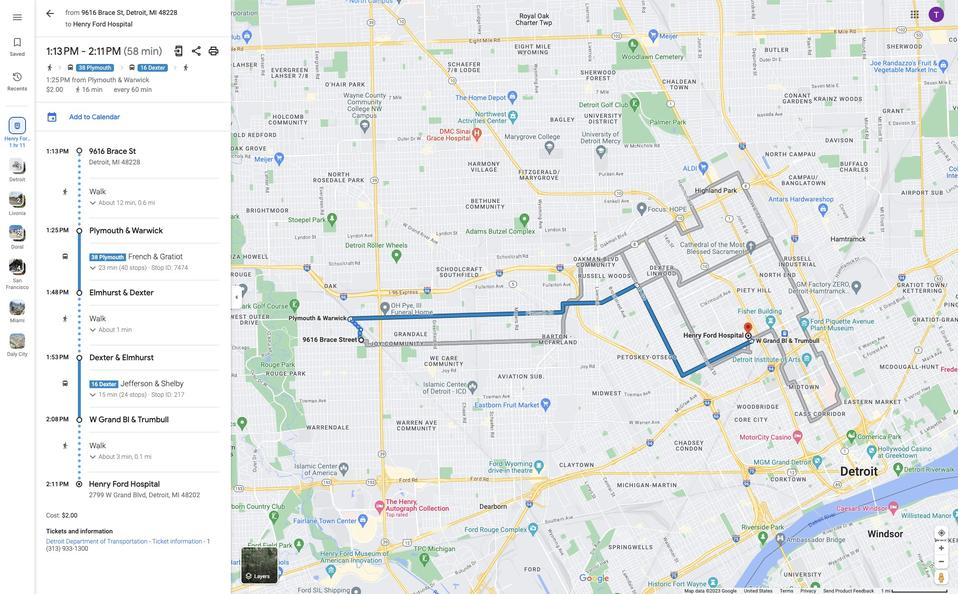 Task type: describe. For each thing, give the bounding box(es) containing it.
& down the 40
[[123, 288, 128, 298]]

city
[[19, 351, 28, 357]]

)
[[159, 45, 162, 58]]

to inside from 9616 brace st, detroit, mi 48228 to henry ford hospital
[[65, 20, 71, 28]]

daly
[[7, 351, 17, 357]]

st
[[129, 147, 136, 156]]

2 for livonia
[[17, 197, 20, 204]]

& left gratiot
[[153, 252, 158, 261]]

16 min
[[82, 86, 103, 93]]

58
[[127, 45, 139, 58]]

from inside 1:25 pm from plymouth & warwick $2.00
[[72, 76, 86, 84]]

bus image up 1:48 pm
[[62, 253, 69, 260]]

san francisco
[[6, 278, 29, 291]]

( for dexter
[[119, 391, 121, 398]]

and
[[68, 528, 79, 535]]

1:25 pm from plymouth & warwick $2.00
[[46, 76, 149, 93]]

ticket
[[152, 538, 169, 545]]

217
[[174, 391, 184, 398]]

60
[[131, 86, 139, 93]]

jefferson
[[120, 379, 153, 388]]

detroit, inside 9616 brace st detroit, mi 48228
[[89, 158, 110, 166]]

min up 16 dexter
[[141, 45, 159, 58]]

1 , then image from the left
[[57, 64, 64, 71]]

gratiot
[[160, 252, 183, 261]]

0 vertical spatial (
[[124, 45, 127, 58]]

send product feedback
[[823, 588, 874, 594]]

3 places element
[[10, 163, 20, 171]]

plymouth up 1:25 pm from plymouth & warwick $2.00
[[87, 64, 111, 71]]

0 horizontal spatial -
[[81, 45, 86, 58]]

23 min ( 40 stops) · stop id: 7474
[[99, 264, 188, 271]]

st,
[[117, 9, 124, 16]]

(313)
[[46, 545, 61, 552]]

9616 inside from 9616 brace st, detroit, mi 48228 to henry ford hospital
[[81, 9, 97, 16]]

san
[[13, 278, 22, 284]]

add to calendar button
[[64, 108, 125, 126]]

 list
[[0, 0, 35, 594]]

send product feedback button
[[823, 588, 874, 594]]

2 places element for livonia
[[10, 196, 20, 205]]

1 vertical spatial $2.00
[[62, 512, 77, 519]]

1:13 pm for 1:13 pm
[[46, 148, 69, 155]]

1 up the dexter & elmhurst
[[116, 326, 120, 333]]

saved button
[[0, 33, 35, 60]]

about for about 3 min , 0.1 mi
[[99, 453, 115, 460]]

0.6
[[138, 199, 146, 206]]

hospital inside from 9616 brace st, detroit, mi 48228 to henry ford hospital
[[108, 20, 133, 28]]

4 places element
[[10, 264, 20, 272]]

stops) for dexter
[[129, 264, 147, 271]]

main content containing 1:13 pm
[[35, 0, 231, 594]]

of
[[100, 538, 106, 545]]

1300
[[74, 545, 88, 552]]

miami
[[10, 317, 25, 324]]

16 for 16 dexter
[[140, 64, 147, 71]]

google account: tyler black  
(blacklashes1000@gmail.com) image
[[929, 7, 944, 22]]

transportation
[[107, 538, 147, 545]]

from 9616 brace st, detroit, mi 48228 to henry ford hospital
[[65, 9, 177, 28]]

map data ©2023 google
[[685, 588, 737, 594]]

warwick inside 1:25 pm from plymouth & warwick $2.00
[[124, 76, 149, 84]]

plymouth inside 38 plymouth french & gratiot
[[99, 254, 124, 261]]

every 60 min
[[114, 86, 152, 93]]

data
[[695, 588, 705, 594]]

16 for 16 min
[[82, 86, 90, 93]]

48228 inside 9616 brace st detroit, mi 48228
[[121, 158, 140, 166]]

detroit for detroit department of transportation - ticket information
[[46, 538, 64, 545]]

mi inside from 9616 brace st, detroit, mi 48228 to henry ford hospital
[[149, 9, 157, 16]]

1 vertical spatial walk image
[[62, 315, 69, 322]]

w grand bl & trumbull
[[89, 415, 169, 425]]

id: for elmhurst & dexter
[[165, 264, 173, 271]]

1 for 1 mi
[[881, 588, 884, 594]]

0 horizontal spatial elmhurst
[[89, 288, 121, 298]]

about for about 1 min
[[99, 326, 115, 333]]

walk for 1 min
[[89, 314, 106, 323]]

plymouth & warwick
[[89, 226, 163, 236]]

cost:
[[46, 512, 60, 519]]

calendar
[[92, 113, 120, 121]]

cost: $2.00
[[46, 512, 77, 519]]

blvd,
[[133, 491, 147, 499]]

38 for 38 plymouth french & gratiot
[[91, 254, 98, 261]]

9616 brace st detroit, mi 48228
[[89, 147, 140, 166]]

0 vertical spatial information
[[80, 528, 113, 535]]

trumbull
[[138, 415, 169, 425]]

11
[[19, 142, 25, 149]]

· for dexter
[[148, 264, 150, 271]]

id: for w grand bl & trumbull
[[165, 391, 173, 398]]

bus image down 1:53 pm
[[62, 380, 69, 387]]

16 dexter jefferson & shelby
[[91, 379, 184, 388]]

from inside from 9616 brace st, detroit, mi 48228 to henry ford hospital
[[65, 9, 80, 16]]

1:53 pm
[[46, 354, 69, 361]]

7474
[[174, 264, 188, 271]]

footer inside google maps "element"
[[685, 588, 881, 594]]

min right "12"
[[125, 199, 135, 206]]

detroit, inside henry ford hospital 2799 w grand blvd, detroit, mi 48202
[[149, 491, 170, 499]]

0 vertical spatial walk image
[[182, 64, 189, 71]]

layers
[[254, 574, 270, 580]]

, for 12 min
[[135, 199, 137, 206]]

1 mi button
[[881, 588, 948, 594]]

0 vertical spatial walk image
[[46, 64, 53, 71]]

brace inside 9616 brace st detroit, mi 48228
[[107, 147, 127, 156]]

about 12 min , 0.6 mi
[[99, 199, 155, 206]]

dexter down ) at the top
[[148, 64, 165, 71]]

terms
[[780, 588, 793, 594]]

send
[[823, 588, 834, 594]]

38 plymouth french & gratiot
[[91, 252, 183, 261]]

mi inside 9616 brace st detroit, mi 48228
[[112, 158, 120, 166]]

1 vertical spatial information
[[170, 538, 202, 545]]

2799
[[89, 491, 104, 499]]

16 dexter
[[140, 64, 165, 71]]

doral
[[11, 244, 23, 250]]

livonia
[[9, 210, 26, 216]]

hospital for henry ford hospital
[[7, 142, 27, 149]]

2:08 pm
[[46, 416, 69, 423]]

daly city
[[7, 351, 28, 357]]

walk image for about 12 min , 0.6 mi
[[62, 188, 69, 195]]

& up 38 plymouth french & gratiot
[[125, 226, 130, 236]]

plymouth inside 1:25 pm from plymouth & warwick $2.00
[[88, 76, 116, 84]]

to inside button
[[84, 113, 90, 121]]

francisco
[[6, 284, 29, 291]]

2 for doral
[[17, 231, 20, 238]]

40
[[121, 264, 128, 271]]

1 vertical spatial elmhurst
[[122, 353, 154, 363]]

1 for 1 hr 11
[[9, 142, 12, 149]]

mi inside henry ford hospital 2799 w grand blvd, detroit, mi 48202
[[172, 491, 180, 499]]

stop for elmhurst & dexter
[[151, 264, 164, 271]]

1 vertical spatial warwick
[[132, 226, 163, 236]]

3 inside directions from 9616 brace st, detroit, mi 48228 to henry ford hospital 'region'
[[116, 453, 120, 460]]

bus image left "38 plymouth"
[[67, 64, 74, 71]]

1:25 pm for 1:25 pm from plymouth & warwick $2.00
[[46, 76, 70, 84]]

terms button
[[780, 588, 793, 594]]

about 1 min
[[99, 326, 132, 333]]

shelby
[[161, 379, 184, 388]]

zoom in image
[[938, 544, 945, 552]]

brace inside from 9616 brace st, detroit, mi 48228 to henry ford hospital
[[98, 9, 115, 16]]

, for 3 min
[[132, 453, 133, 460]]

hospital for henry ford hospital 2799 w grand blvd, detroit, mi 48202
[[131, 480, 160, 489]]

1 (313) 933-1300
[[46, 538, 210, 552]]

show your location image
[[937, 529, 946, 537]]

ticket information link
[[152, 538, 202, 545]]

daly city button
[[0, 329, 35, 359]]

product
[[835, 588, 852, 594]]

1:13 pm - 2:11 pm ( 58 min )
[[46, 45, 162, 58]]

walking image
[[75, 86, 81, 93]]

google maps element
[[0, 0, 958, 594]]

hr
[[13, 142, 18, 149]]

every
[[114, 86, 130, 93]]



Task type: vqa. For each thing, say whether or not it's contained in the screenshot.
2nd 2 from the top of the  List
yes



Task type: locate. For each thing, give the bounding box(es) containing it.
16 down the dexter & elmhurst
[[91, 381, 98, 388]]

about for about 12 min , 0.6 mi
[[99, 199, 115, 206]]

, left 0.1 in the left bottom of the page
[[132, 453, 133, 460]]

brace left st,
[[98, 9, 115, 16]]

henry inside from 9616 brace st, detroit, mi 48228 to henry ford hospital
[[73, 20, 91, 28]]

1
[[9, 142, 12, 149], [116, 326, 120, 333], [207, 538, 210, 545], [881, 588, 884, 594]]

1 vertical spatial (
[[119, 264, 121, 271]]

& up every
[[118, 76, 122, 84]]

1 horizontal spatial 38
[[91, 254, 98, 261]]

0 horizontal spatial ,
[[132, 453, 133, 460]]

- right ticket
[[202, 538, 207, 545]]

1 vertical spatial mi
[[112, 158, 120, 166]]

walk
[[89, 187, 106, 196], [89, 314, 106, 323], [89, 441, 106, 450]]

ford for henry ford hospital
[[20, 136, 30, 142]]

ford inside henry ford hospital 2799 w grand blvd, detroit, mi 48202
[[113, 480, 129, 489]]

0 horizontal spatial walk image
[[62, 315, 69, 322]]

· down 16 dexter jefferson & shelby
[[148, 391, 150, 398]]

id: left 217
[[165, 391, 173, 398]]

warwick up 60
[[124, 76, 149, 84]]

16
[[140, 64, 147, 71], [82, 86, 90, 93], [91, 381, 98, 388]]

·
[[148, 264, 150, 271], [148, 391, 150, 398]]

,
[[135, 199, 137, 206], [132, 453, 133, 460]]

1 horizontal spatial to
[[84, 113, 90, 121]]

©2023
[[706, 588, 721, 594]]

933-
[[62, 545, 74, 552]]

1 vertical spatial w
[[106, 491, 112, 499]]

walk up about 1 min
[[89, 314, 106, 323]]

2 up doral
[[17, 231, 20, 238]]

1 1:13 pm from the top
[[46, 45, 79, 58]]

3 inside  list
[[17, 164, 20, 170]]

1 vertical spatial brace
[[107, 147, 127, 156]]

detroit, inside from 9616 brace st, detroit, mi 48228 to henry ford hospital
[[126, 9, 148, 16]]

0 vertical spatial stop
[[151, 264, 164, 271]]

henry inside henry ford hospital 2799 w grand blvd, detroit, mi 48202
[[89, 480, 111, 489]]

min left 0.1 in the left bottom of the page
[[121, 453, 132, 460]]

2 horizontal spatial ford
[[113, 480, 129, 489]]

hospital down st,
[[108, 20, 133, 28]]

dexter inside 16 dexter jefferson & shelby
[[99, 381, 116, 388]]

to right add
[[84, 113, 90, 121]]

1 stops) from the top
[[129, 264, 147, 271]]

min right 23
[[107, 264, 117, 271]]

grand left bl
[[98, 415, 121, 425]]

3 walk from the top
[[89, 441, 106, 450]]

1 vertical spatial walk image
[[62, 188, 69, 195]]

plymouth down "12"
[[89, 226, 124, 236]]

1 vertical spatial 16
[[82, 86, 90, 93]]

1 vertical spatial ,
[[132, 453, 133, 460]]

walk for 12 min
[[89, 187, 106, 196]]

1 hr 11
[[9, 142, 25, 149]]

w
[[89, 415, 97, 425], [106, 491, 112, 499]]

0 vertical spatial ·
[[148, 264, 150, 271]]

0 vertical spatial mi
[[149, 9, 157, 16]]

2 vertical spatial about
[[99, 453, 115, 460]]

2 , then image from the left
[[172, 64, 179, 71]]

, left "0.6" at top
[[135, 199, 137, 206]]

about left 0.1 in the left bottom of the page
[[99, 453, 115, 460]]

walk image for about 3 min , 0.1 mi
[[62, 442, 69, 449]]

0 vertical spatial from
[[65, 9, 80, 16]]

(
[[124, 45, 127, 58], [119, 264, 121, 271], [119, 391, 121, 398]]

( right 15 on the left of the page
[[119, 391, 121, 398]]

2 places element up livonia
[[10, 196, 20, 205]]

1 horizontal spatial mi
[[149, 9, 157, 16]]

1 vertical spatial 48228
[[121, 158, 140, 166]]

recents
[[7, 85, 27, 92]]

4
[[17, 265, 20, 271]]

2 2 from the top
[[17, 231, 20, 238]]

elmhurst up 16 dexter jefferson & shelby
[[122, 353, 154, 363]]

1 2 from the top
[[17, 197, 20, 204]]

- up "38 plymouth"
[[81, 45, 86, 58]]

detroit down the tickets
[[46, 538, 64, 545]]

1 horizontal spatial elmhurst
[[122, 353, 154, 363]]

2 vertical spatial detroit,
[[149, 491, 170, 499]]

2 1:13 pm from the top
[[46, 148, 69, 155]]

french
[[128, 252, 151, 261]]

stop down gratiot
[[151, 264, 164, 271]]

1 vertical spatial stops)
[[129, 391, 147, 398]]

9616 inside 9616 brace st detroit, mi 48228
[[89, 147, 105, 156]]

$2.00
[[46, 86, 63, 93], [62, 512, 77, 519]]

9616
[[81, 9, 97, 16], [89, 147, 105, 156]]

1 vertical spatial 1:25 pm
[[46, 227, 69, 234]]

1 inside 1 (313) 933-1300
[[207, 538, 210, 545]]

2 vertical spatial hospital
[[131, 480, 160, 489]]

min
[[141, 45, 159, 58], [91, 86, 103, 93], [141, 86, 152, 93], [125, 199, 135, 206], [107, 264, 117, 271], [121, 326, 132, 333], [107, 391, 117, 398], [121, 453, 132, 460]]

2 places element
[[10, 196, 20, 205], [10, 230, 20, 239]]

1 mi
[[881, 588, 891, 594]]

0 horizontal spatial 38
[[79, 64, 85, 71]]

0 horizontal spatial detroit,
[[89, 158, 110, 166]]

ford inside from 9616 brace st, detroit, mi 48228 to henry ford hospital
[[92, 20, 106, 28]]

to
[[65, 20, 71, 28], [84, 113, 90, 121]]

48228 inside from 9616 brace st, detroit, mi 48228 to henry ford hospital
[[159, 9, 177, 16]]

9616 down add to calendar
[[89, 147, 105, 156]]

directions from 9616 brace st, detroit, mi 48228 to henry ford hospital region
[[35, 37, 231, 594]]

38 plymouth
[[79, 64, 111, 71]]

2 vertical spatial walk
[[89, 441, 106, 450]]

, then image right 16 dexter
[[172, 64, 179, 71]]

2 vertical spatial ford
[[113, 480, 129, 489]]

henry inside "henry ford hospital"
[[4, 136, 18, 142]]

0 horizontal spatial w
[[89, 415, 97, 425]]

min right 15 on the left of the page
[[107, 391, 117, 398]]

recents button
[[0, 67, 35, 94]]

( up , then image
[[124, 45, 127, 58]]

about 3 min , 0.1 mi
[[99, 453, 151, 460]]

detroit department of transportation - ticket information
[[46, 538, 202, 545]]

miami button
[[0, 296, 35, 326]]

grand
[[98, 415, 121, 425], [113, 491, 131, 499]]

15
[[99, 391, 106, 398]]

id: down gratiot
[[165, 264, 173, 271]]

0 horizontal spatial , then image
[[57, 64, 64, 71]]

- left ticket
[[149, 538, 151, 545]]

0 vertical spatial 2:11 pm
[[88, 45, 121, 58]]

1 horizontal spatial w
[[106, 491, 112, 499]]

2 horizontal spatial detroit,
[[149, 491, 170, 499]]

warwick up french
[[132, 226, 163, 236]]

detroit down '3 places' element
[[9, 177, 25, 183]]

1 left hr
[[9, 142, 12, 149]]

detroit, right blvd,
[[149, 491, 170, 499]]

2 places element up doral
[[10, 230, 20, 239]]

walk image
[[182, 64, 189, 71], [62, 315, 69, 322]]

walk image right 16 dexter
[[182, 64, 189, 71]]

ford up 11
[[20, 136, 30, 142]]

24
[[121, 391, 128, 398]]

henry
[[73, 20, 91, 28], [4, 136, 18, 142], [89, 480, 111, 489]]

2 vertical spatial henry
[[89, 480, 111, 489]]

grand left blvd,
[[113, 491, 131, 499]]

about up the dexter & elmhurst
[[99, 326, 115, 333]]

0 vertical spatial walk
[[89, 187, 106, 196]]

2 horizontal spatial 16
[[140, 64, 147, 71]]

0 vertical spatial mi
[[148, 199, 155, 206]]

mi right 0.1 in the left bottom of the page
[[145, 453, 151, 460]]

plymouth up 16 min
[[88, 76, 116, 84]]

detroit inside 'region'
[[46, 538, 64, 545]]

hospital down the 
[[7, 142, 27, 149]]

mi right st,
[[149, 9, 157, 16]]

henry up 1:13 pm - 2:11 pm ( 58 min )
[[73, 20, 91, 28]]

elmhurst & dexter
[[89, 288, 154, 298]]

dexter down '23 min ( 40 stops) · stop id: 7474'
[[130, 288, 154, 298]]

· for bl
[[148, 391, 150, 398]]

henry ford hospital
[[4, 136, 30, 149]]

1 right 'feedback'
[[881, 588, 884, 594]]

henry up hr
[[4, 136, 18, 142]]

w left bl
[[89, 415, 97, 425]]

collapse side panel image
[[231, 292, 242, 302]]

( right 23
[[119, 264, 121, 271]]

$2.00 inside 1:25 pm from plymouth & warwick $2.00
[[46, 86, 63, 93]]

0 vertical spatial to
[[65, 20, 71, 28]]

& left shelby
[[155, 379, 159, 388]]

1 2 places element from the top
[[10, 196, 20, 205]]

1 horizontal spatial walk image
[[182, 64, 189, 71]]

1 walk from the top
[[89, 187, 106, 196]]

2 horizontal spatial -
[[202, 538, 207, 545]]

min up the dexter & elmhurst
[[121, 326, 132, 333]]

ford up 1:13 pm - 2:11 pm ( 58 min )
[[92, 20, 106, 28]]

2:11 pm up cost: at the bottom of the page
[[46, 481, 69, 488]]

1 vertical spatial hospital
[[7, 142, 27, 149]]

1:25 pm
[[46, 76, 70, 84], [46, 227, 69, 234]]

1 for 1 (313) 933-1300
[[207, 538, 210, 545]]

warwick
[[124, 76, 149, 84], [132, 226, 163, 236]]

ford for henry ford hospital 2799 w grand blvd, detroit, mi 48202
[[113, 480, 129, 489]]

1 horizontal spatial detroit,
[[126, 9, 148, 16]]

1 vertical spatial 2 places element
[[10, 230, 20, 239]]

1 vertical spatial 2
[[17, 231, 20, 238]]

0 horizontal spatial mi
[[112, 158, 120, 166]]

1 vertical spatial grand
[[113, 491, 131, 499]]

0 vertical spatial ford
[[92, 20, 106, 28]]

1:25 pm for 1:25 pm
[[46, 227, 69, 234]]

detroit
[[9, 177, 25, 183], [46, 538, 64, 545]]

0 vertical spatial 38
[[79, 64, 85, 71]]

stops) down 38 plymouth french & gratiot
[[129, 264, 147, 271]]

min right walking image
[[91, 86, 103, 93]]

2 vertical spatial (
[[119, 391, 121, 398]]

1 vertical spatial from
[[72, 76, 86, 84]]

1 horizontal spatial information
[[170, 538, 202, 545]]

saved
[[10, 51, 25, 57]]

1 vertical spatial mi
[[145, 453, 151, 460]]

1 vertical spatial to
[[84, 113, 90, 121]]

0 horizontal spatial information
[[80, 528, 113, 535]]

1 1:25 pm from the top
[[46, 76, 70, 84]]

3 about from the top
[[99, 453, 115, 460]]

add to calendar
[[69, 113, 120, 121]]

w right 2799 at left
[[106, 491, 112, 499]]

dexter up 15 on the left of the page
[[99, 381, 116, 388]]

0 horizontal spatial 2:11 pm
[[46, 481, 69, 488]]

12
[[116, 199, 123, 206]]

2:11 pm
[[88, 45, 121, 58], [46, 481, 69, 488]]

0 horizontal spatial 48228
[[121, 158, 140, 166]]

united
[[744, 588, 758, 594]]

privacy
[[801, 588, 816, 594]]

38
[[79, 64, 85, 71], [91, 254, 98, 261]]

1:48 pm
[[46, 289, 69, 296]]

16 inside 16 dexter jefferson & shelby
[[91, 381, 98, 388]]

1 vertical spatial detroit,
[[89, 158, 110, 166]]

1:13 pm up "38 plymouth"
[[46, 45, 79, 58]]

detroit for detroit
[[9, 177, 25, 183]]

henry ford hospital 2799 w grand blvd, detroit, mi 48202
[[89, 480, 200, 499]]

brace left st
[[107, 147, 127, 156]]

walk up about 3 min , 0.1 mi
[[89, 441, 106, 450]]

hospital inside henry ford hospital 2799 w grand blvd, detroit, mi 48202
[[131, 480, 160, 489]]

id:
[[165, 264, 173, 271], [165, 391, 173, 398]]

stop for w grand bl & trumbull
[[151, 391, 164, 398]]

& down about 1 min
[[115, 353, 120, 363]]

states
[[759, 588, 773, 594]]

plymouth up 23
[[99, 254, 124, 261]]

0 vertical spatial brace
[[98, 9, 115, 16]]

detroit, down the add to calendar button
[[89, 158, 110, 166]]

0 vertical spatial elmhurst
[[89, 288, 121, 298]]

hospital inside "henry ford hospital"
[[7, 142, 27, 149]]

elmhurst
[[89, 288, 121, 298], [122, 353, 154, 363]]

mi up "12"
[[112, 158, 120, 166]]

detroit inside  list
[[9, 177, 25, 183]]

48228 down st
[[121, 158, 140, 166]]

2 places element for doral
[[10, 230, 20, 239]]

15 min ( 24 stops) · stop id: 217
[[99, 391, 184, 398]]

bus image right , then image
[[128, 64, 136, 71]]

0 vertical spatial detroit
[[9, 177, 25, 183]]

mi for 0.1 mi
[[145, 453, 151, 460]]

1 horizontal spatial 48228
[[159, 9, 177, 16]]

1:13 pm for 1:13 pm - 2:11 pm ( 58 min )
[[46, 45, 79, 58]]

1 vertical spatial 9616
[[89, 147, 105, 156]]

2 vertical spatial mi
[[172, 491, 180, 499]]

bl
[[123, 415, 129, 425]]

united states
[[744, 588, 773, 594]]

2 2 places element from the top
[[10, 230, 20, 239]]

1 horizontal spatial ford
[[92, 20, 106, 28]]

, then image
[[118, 64, 125, 71]]

united states button
[[744, 588, 773, 594]]

1 id: from the top
[[165, 264, 173, 271]]

0 horizontal spatial 3
[[17, 164, 20, 170]]

1 · from the top
[[148, 264, 150, 271]]

w inside henry ford hospital 2799 w grand blvd, detroit, mi 48202
[[106, 491, 112, 499]]

38 for 38 plymouth
[[79, 64, 85, 71]]

, then image
[[57, 64, 64, 71], [172, 64, 179, 71]]

16 right , then image
[[140, 64, 147, 71]]

1 horizontal spatial 3
[[116, 453, 120, 460]]

1 stop from the top
[[151, 264, 164, 271]]

detroit department of transportation link
[[46, 538, 147, 545]]

1 vertical spatial detroit
[[46, 538, 64, 545]]

feedback
[[853, 588, 874, 594]]

stops) for bl
[[129, 391, 147, 398]]

show street view coverage image
[[935, 570, 949, 584]]

0 vertical spatial 16
[[140, 64, 147, 71]]

1 horizontal spatial 16
[[91, 381, 98, 388]]

2 horizontal spatial mi
[[172, 491, 180, 499]]

1 right ticket information link
[[207, 538, 210, 545]]

38 inside 38 plymouth french & gratiot
[[91, 254, 98, 261]]

1 vertical spatial henry
[[4, 136, 18, 142]]

2 about from the top
[[99, 326, 115, 333]]

about
[[99, 199, 115, 206], [99, 326, 115, 333], [99, 453, 115, 460]]

henry for henry ford hospital 2799 w grand blvd, detroit, mi 48202
[[89, 480, 111, 489]]

0 vertical spatial 3
[[17, 164, 20, 170]]

( for plymouth
[[119, 264, 121, 271]]

9616 left st,
[[81, 9, 97, 16]]

& inside 1:25 pm from plymouth & warwick $2.00
[[118, 76, 122, 84]]

grand inside henry ford hospital 2799 w grand blvd, detroit, mi 48202
[[113, 491, 131, 499]]

1 vertical spatial 38
[[91, 254, 98, 261]]

1 vertical spatial stop
[[151, 391, 164, 398]]

information up detroit department of transportation link
[[80, 528, 113, 535]]

$2.00 left walking image
[[46, 86, 63, 93]]

mi left 48202
[[172, 491, 180, 499]]

0.1
[[135, 453, 143, 460]]

$2.00 up and
[[62, 512, 77, 519]]

1:13 pm
[[46, 45, 79, 58], [46, 148, 69, 155]]

footer
[[685, 588, 881, 594]]

map
[[685, 588, 694, 594]]

3 left 0.1 in the left bottom of the page
[[116, 453, 120, 460]]

add
[[69, 113, 82, 121]]


[[13, 120, 22, 131]]

information right ticket
[[170, 538, 202, 545]]

16 right walking image
[[82, 86, 90, 93]]

0 vertical spatial 9616
[[81, 9, 97, 16]]

hospital up blvd,
[[131, 480, 160, 489]]

tickets and information
[[46, 528, 113, 535]]

footer containing map data ©2023 google
[[685, 588, 881, 594]]

2 1:25 pm from the top
[[46, 227, 69, 234]]

walk for 3 min
[[89, 441, 106, 450]]

1 horizontal spatial -
[[149, 538, 151, 545]]

2 vertical spatial mi
[[885, 588, 891, 594]]

38 up walking image
[[79, 64, 85, 71]]

1 horizontal spatial , then image
[[172, 64, 179, 71]]

1 vertical spatial 1:13 pm
[[46, 148, 69, 155]]

walk image
[[46, 64, 53, 71], [62, 188, 69, 195], [62, 442, 69, 449]]

2 walk from the top
[[89, 314, 106, 323]]

23
[[99, 264, 106, 271]]

henry for henry ford hospital
[[4, 136, 18, 142]]

38 down 'plymouth & warwick'
[[91, 254, 98, 261]]

16 for 16 dexter jefferson & shelby
[[91, 381, 98, 388]]

walk up about 12 min , 0.6 mi
[[89, 187, 106, 196]]

48202
[[181, 491, 200, 499]]

0 vertical spatial $2.00
[[46, 86, 63, 93]]

1 vertical spatial ford
[[20, 136, 30, 142]]

dexter
[[148, 64, 165, 71], [130, 288, 154, 298], [89, 353, 114, 363], [99, 381, 116, 388]]

1:25 pm inside 1:25 pm from plymouth & warwick $2.00
[[46, 76, 70, 84]]

mi for 0.6 mi
[[148, 199, 155, 206]]

0 horizontal spatial to
[[65, 20, 71, 28]]

1 vertical spatial ·
[[148, 391, 150, 398]]

menu image
[[12, 12, 23, 23]]

0 vertical spatial 1:13 pm
[[46, 45, 79, 58]]

48228
[[159, 9, 177, 16], [121, 158, 140, 166]]

bus image
[[67, 64, 74, 71], [128, 64, 136, 71], [62, 253, 69, 260], [62, 380, 69, 387]]

& right bl
[[131, 415, 136, 425]]

0 vertical spatial about
[[99, 199, 115, 206]]

zoom out image
[[938, 558, 945, 565]]

about left "12"
[[99, 199, 115, 206]]

walk image down 1:48 pm
[[62, 315, 69, 322]]

, then image left "38 plymouth"
[[57, 64, 64, 71]]

1 inside  list
[[9, 142, 12, 149]]

2 stops) from the top
[[129, 391, 147, 398]]

stop down shelby
[[151, 391, 164, 398]]

0 vertical spatial grand
[[98, 415, 121, 425]]

mi right 'feedback'
[[885, 588, 891, 594]]

0 vertical spatial id:
[[165, 264, 173, 271]]

1 vertical spatial id:
[[165, 391, 173, 398]]

department
[[66, 538, 99, 545]]

min right 60
[[141, 86, 152, 93]]

main content
[[35, 0, 231, 594]]

2 id: from the top
[[165, 391, 173, 398]]

dexter down about 1 min
[[89, 353, 114, 363]]

dexter & elmhurst
[[89, 353, 154, 363]]

1 about from the top
[[99, 199, 115, 206]]

tickets
[[46, 528, 67, 535]]

2 vertical spatial 16
[[91, 381, 98, 388]]

ford inside "henry ford hospital"
[[20, 136, 30, 142]]

2 stop from the top
[[151, 391, 164, 398]]

1 vertical spatial 2:11 pm
[[46, 481, 69, 488]]

2 · from the top
[[148, 391, 150, 398]]

0 vertical spatial hospital
[[108, 20, 133, 28]]

to up 1:13 pm - 2:11 pm ( 58 min )
[[65, 20, 71, 28]]

1:13 pm right 11
[[46, 148, 69, 155]]

0 vertical spatial warwick
[[124, 76, 149, 84]]

2 up livonia
[[17, 197, 20, 204]]



